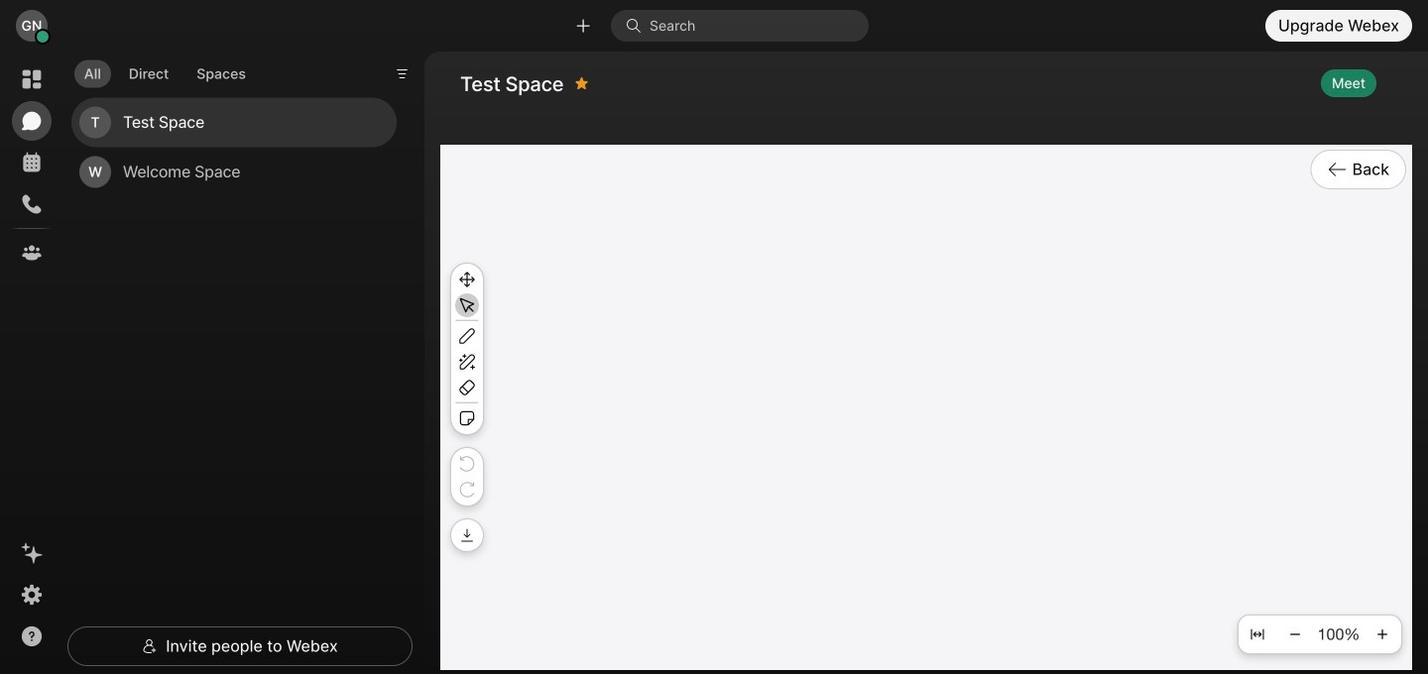 Task type: vqa. For each thing, say whether or not it's contained in the screenshot.
3rd General list item from the bottom of the page
no



Task type: describe. For each thing, give the bounding box(es) containing it.
welcome space list item
[[71, 147, 397, 197]]



Task type: locate. For each thing, give the bounding box(es) containing it.
navigation
[[0, 52, 64, 675]]

tab list
[[69, 48, 261, 94]]

webex tab list
[[12, 60, 52, 273]]

test space list item
[[71, 98, 397, 147]]



